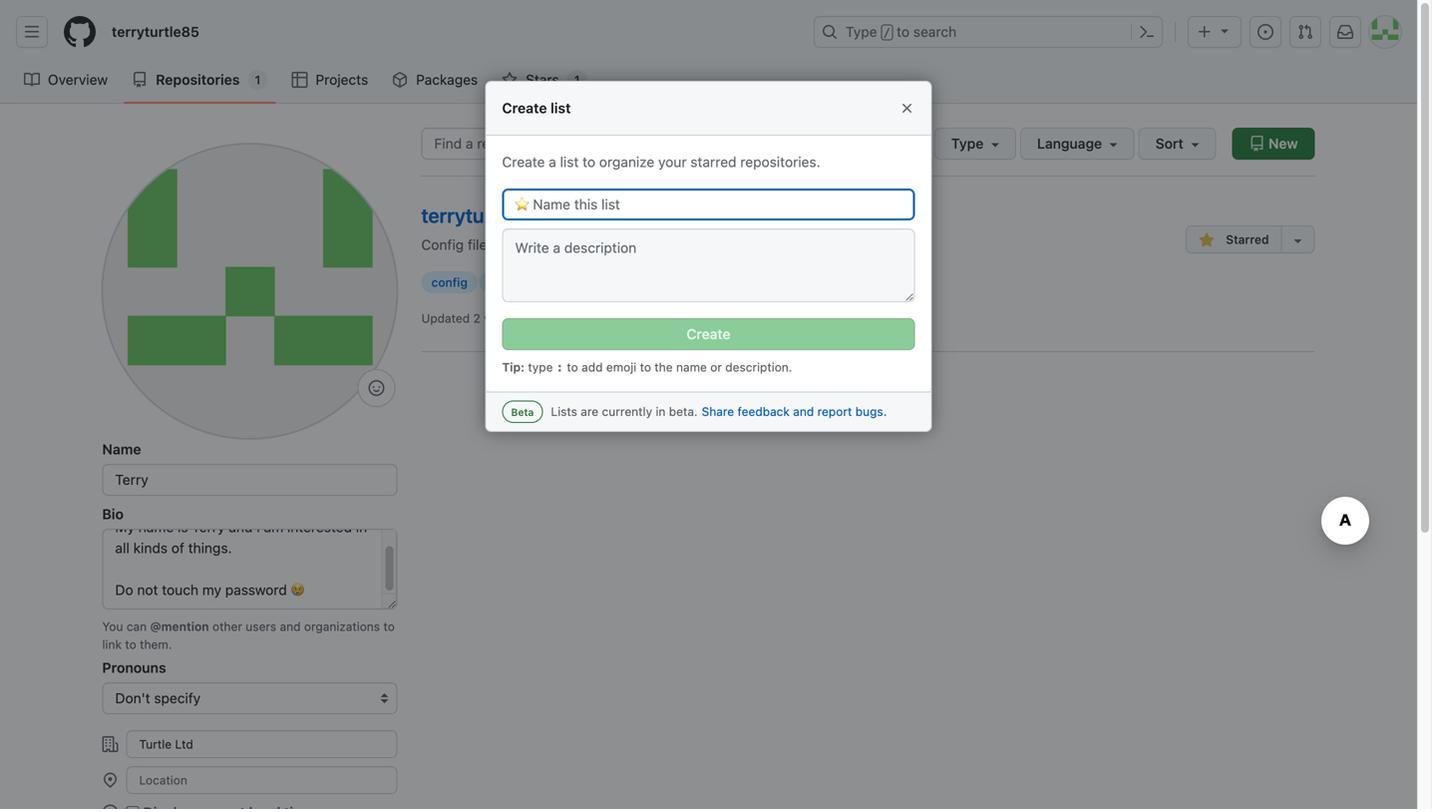 Task type: describe. For each thing, give the bounding box(es) containing it.
to right link at left
[[125, 638, 136, 651]]

are
[[581, 404, 599, 418]]

to left the
[[640, 360, 651, 374]]

sort
[[1156, 135, 1184, 152]]

updated
[[422, 311, 470, 325]]

0 vertical spatial terryturtle85 link
[[104, 16, 207, 48]]

new
[[1266, 135, 1298, 152]]

1 for repositories
[[255, 73, 261, 87]]

command palette image
[[1139, 24, 1155, 40]]

feature release label: beta element
[[502, 401, 543, 423]]

/
[[884, 26, 891, 40]]

create for create list
[[502, 100, 547, 116]]

you can @mention
[[102, 620, 209, 634]]

1 horizontal spatial terryturtle85
[[422, 204, 540, 227]]

can
[[127, 620, 147, 634]]

bio
[[102, 506, 124, 522]]

git pull request image
[[1298, 24, 1314, 40]]

create button
[[502, 318, 915, 350]]

language
[[1038, 135, 1103, 152]]

beta.
[[669, 404, 698, 418]]

starred
[[691, 154, 737, 170]]

book image
[[24, 72, 40, 88]]

name
[[676, 360, 707, 374]]

issue opened image
[[1258, 24, 1274, 40]]

lists
[[551, 404, 578, 418]]

pronouns
[[102, 659, 166, 676]]

beta
[[511, 406, 534, 418]]

create inside button
[[687, 326, 731, 342]]

2
[[473, 311, 481, 325]]

type
[[528, 360, 553, 374]]

repo image
[[132, 72, 148, 88]]

to right organizations
[[384, 620, 395, 634]]

Find a repository… search field
[[422, 128, 919, 160]]

public
[[557, 209, 593, 223]]

name
[[102, 441, 141, 457]]

files
[[468, 236, 494, 253]]

organization image
[[102, 736, 118, 752]]

share
[[702, 404, 734, 418]]

organizations
[[304, 620, 380, 634]]

overview link
[[16, 65, 116, 95]]

your
[[659, 154, 687, 170]]

projects
[[316, 71, 368, 88]]

stars
[[526, 71, 559, 88]]

star image
[[502, 72, 518, 88]]

to right a
[[583, 154, 596, 170]]

create list dialog
[[485, 81, 932, 432]]

Name field
[[102, 464, 398, 496]]

Display current local time checkbox
[[126, 806, 139, 809]]

add
[[582, 360, 603, 374]]

lists are currently in beta. share feedback and report bugs.
[[551, 404, 887, 418]]

github
[[543, 236, 588, 253]]

github-config link
[[479, 271, 578, 293]]

profile.
[[592, 236, 637, 253]]

you
[[102, 620, 123, 634]]

my
[[520, 236, 539, 253]]

emoji
[[606, 360, 637, 374]]

smiley image
[[369, 380, 385, 396]]

terryturtle85 inside 'link'
[[112, 23, 199, 40]]

package image
[[392, 72, 408, 88]]

to right : on the top of page
[[567, 360, 578, 374]]

organize
[[599, 154, 655, 170]]

add this repository to a list image
[[1290, 232, 1306, 248]]

type for type / to search
[[846, 23, 877, 40]]

search
[[914, 23, 957, 40]]

currently
[[602, 404, 653, 418]]



Task type: vqa. For each thing, say whether or not it's contained in the screenshot.
1st Receive from left
no



Task type: locate. For each thing, give the bounding box(es) containing it.
link
[[102, 638, 122, 651]]

config
[[431, 275, 468, 289], [532, 275, 568, 289]]

feedback
[[738, 404, 790, 418]]

Location field
[[126, 766, 398, 794]]

0 horizontal spatial terryturtle85
[[112, 23, 199, 40]]

config
[[422, 236, 464, 253]]

ago
[[523, 311, 544, 325]]

1 left table image
[[255, 73, 261, 87]]

bugs.
[[856, 404, 887, 418]]

0 horizontal spatial 1
[[255, 73, 261, 87]]

to
[[897, 23, 910, 40], [583, 154, 596, 170], [567, 360, 578, 374], [640, 360, 651, 374], [384, 620, 395, 634], [125, 638, 136, 651]]

starred button
[[1186, 225, 1282, 253]]

1 vertical spatial create
[[502, 154, 545, 170]]

star fill image
[[1199, 232, 1215, 248]]

@mention
[[150, 620, 209, 634]]

terryturtle85
[[112, 23, 199, 40], [422, 204, 540, 227]]

homepage image
[[64, 16, 96, 48]]

github-config
[[489, 275, 568, 289]]

1 vertical spatial type
[[952, 135, 984, 152]]

description.
[[726, 360, 793, 374]]

starred
[[1223, 232, 1270, 246]]

type inside popup button
[[952, 135, 984, 152]]

terryturtle85 up repo image
[[112, 23, 199, 40]]

tip:
[[502, 360, 525, 374]]

triangle down image
[[1217, 22, 1233, 38]]

1 vertical spatial terryturtle85
[[422, 204, 540, 227]]

and left "report"
[[793, 404, 814, 418]]

1 horizontal spatial config
[[532, 275, 568, 289]]

terryturtle85 link up files
[[422, 204, 540, 227]]

list down stars
[[551, 100, 571, 116]]

1 vertical spatial terryturtle85 link
[[422, 204, 540, 227]]

repositories
[[156, 71, 240, 88]]

0 horizontal spatial and
[[280, 620, 301, 634]]

other users and organizations to link to them.
[[102, 620, 395, 651]]

type / to search
[[846, 23, 957, 40]]

sort button
[[1139, 128, 1217, 160]]

1 horizontal spatial and
[[793, 404, 814, 418]]

1 1 from the left
[[255, 73, 261, 87]]

2 config from the left
[[532, 275, 568, 289]]

1 config from the left
[[431, 275, 468, 289]]

2 1 from the left
[[574, 73, 580, 87]]

other
[[212, 620, 242, 634]]

terryturtle85 link
[[104, 16, 207, 48], [422, 204, 540, 227]]

location image
[[102, 772, 118, 788]]

list right a
[[560, 154, 579, 170]]

1 right stars
[[574, 73, 580, 87]]

create a list to organize your starred repositories.
[[502, 154, 821, 170]]

overview
[[48, 71, 108, 88]]

1 for stars
[[574, 73, 580, 87]]

type button
[[935, 128, 1017, 160]]

share feedback and report bugs. link
[[702, 402, 887, 420]]

config up updated
[[431, 275, 468, 289]]

a
[[549, 154, 557, 170]]

0 vertical spatial create
[[502, 100, 547, 116]]

create for create a list to organize your starred repositories.
[[502, 154, 545, 170]]

create left a
[[502, 154, 545, 170]]

repositories.
[[741, 154, 821, 170]]

change your avatar image
[[102, 144, 398, 439]]

create up or at the top of the page
[[687, 326, 731, 342]]

1 horizontal spatial terryturtle85 link
[[422, 204, 540, 227]]

1
[[255, 73, 261, 87], [574, 73, 580, 87]]

in
[[656, 404, 666, 418]]

0 horizontal spatial type
[[846, 23, 877, 40]]

create
[[502, 100, 547, 116], [502, 154, 545, 170], [687, 326, 731, 342]]

github-
[[489, 275, 532, 289]]

terryturtle85 up files
[[422, 204, 540, 227]]

to right /
[[897, 23, 910, 40]]

clock image
[[102, 805, 118, 809]]

and
[[793, 404, 814, 418], [280, 620, 301, 634]]

updated 2 weeks ago
[[422, 311, 544, 325]]

List name text field
[[502, 189, 915, 221]]

report
[[818, 404, 852, 418]]

create list
[[502, 100, 571, 116]]

the
[[655, 360, 673, 374]]

repo image
[[1250, 136, 1266, 152]]

terryturtle85 link up repo image
[[104, 16, 207, 48]]

and inside create list dialog
[[793, 404, 814, 418]]

1 vertical spatial and
[[280, 620, 301, 634]]

create down star image
[[502, 100, 547, 116]]

them.
[[140, 638, 172, 651]]

and right users
[[280, 620, 301, 634]]

language button
[[1021, 128, 1135, 160]]

config up the "ago"
[[532, 275, 568, 289]]

weeks
[[484, 311, 519, 325]]

:
[[557, 361, 564, 375]]

projects link
[[284, 65, 376, 95]]

1 horizontal spatial 1
[[574, 73, 580, 87]]

0 vertical spatial and
[[793, 404, 814, 418]]

config files for my github profile.
[[422, 236, 637, 253]]

packages link
[[384, 65, 486, 95]]

1 horizontal spatial type
[[952, 135, 984, 152]]

0 horizontal spatial terryturtle85 link
[[104, 16, 207, 48]]

Repositories search field
[[422, 128, 1217, 160]]

notifications image
[[1338, 24, 1354, 40]]

0 vertical spatial type
[[846, 23, 877, 40]]

type for type
[[952, 135, 984, 152]]

for
[[498, 236, 516, 253]]

tip: type : to add emoji to the name or description.
[[502, 360, 793, 375]]

table image
[[292, 72, 308, 88]]

users
[[246, 620, 277, 634]]

close dialog image
[[899, 100, 915, 116]]

Company field
[[126, 730, 398, 758]]

list
[[551, 100, 571, 116], [560, 154, 579, 170]]

packages
[[416, 71, 478, 88]]

0 horizontal spatial config
[[431, 275, 468, 289]]

and inside "other users and organizations to link to them."
[[280, 620, 301, 634]]

type
[[846, 23, 877, 40], [952, 135, 984, 152]]

0 vertical spatial terryturtle85
[[112, 23, 199, 40]]

config link
[[422, 271, 478, 293]]

List description text field
[[502, 229, 915, 302]]

plus image
[[1197, 24, 1213, 40]]

new link
[[1233, 128, 1315, 160]]

0 vertical spatial list
[[551, 100, 571, 116]]

or
[[711, 360, 722, 374]]

2 vertical spatial create
[[687, 326, 731, 342]]

Bio text field
[[102, 529, 398, 610]]

1 vertical spatial list
[[560, 154, 579, 170]]



